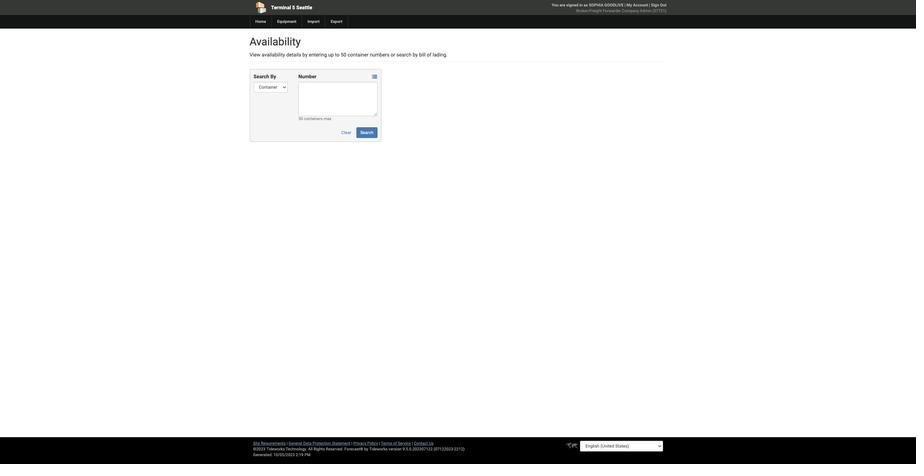 Task type: describe. For each thing, give the bounding box(es) containing it.
10/05/2023
[[273, 453, 295, 458]]

contact us link
[[414, 442, 434, 446]]

search for search by
[[254, 74, 269, 79]]

| up tideworks at left
[[379, 442, 380, 446]]

reserved.
[[326, 447, 343, 452]]

equipment
[[277, 19, 296, 24]]

site requirements link
[[253, 442, 286, 446]]

0 horizontal spatial by
[[302, 52, 308, 58]]

search for search
[[360, 130, 374, 135]]

availability
[[262, 52, 285, 58]]

terminal 5 seattle link
[[250, 0, 417, 15]]

2212)
[[454, 447, 465, 452]]

(57721)
[[652, 9, 666, 13]]

1 vertical spatial 50
[[298, 117, 303, 121]]

statement
[[332, 442, 350, 446]]

lading.
[[433, 52, 448, 58]]

clear button
[[337, 127, 355, 138]]

0 vertical spatial 50
[[341, 52, 346, 58]]

clear
[[341, 130, 351, 135]]

bill
[[419, 52, 426, 58]]

| up 9.5.0.202307122
[[412, 442, 413, 446]]

up
[[328, 52, 334, 58]]

| up forecast®
[[351, 442, 352, 446]]

version
[[389, 447, 402, 452]]

2:19
[[296, 453, 303, 458]]

policy
[[367, 442, 378, 446]]

0 vertical spatial of
[[427, 52, 431, 58]]

pm
[[304, 453, 311, 458]]

privacy policy link
[[353, 442, 378, 446]]

sign
[[651, 3, 659, 8]]

data
[[303, 442, 312, 446]]

search
[[396, 52, 411, 58]]

as
[[584, 3, 588, 8]]

or
[[391, 52, 395, 58]]

containers
[[304, 117, 323, 121]]

generated:
[[253, 453, 272, 458]]

in
[[579, 3, 583, 8]]

export
[[331, 19, 342, 24]]

out
[[660, 3, 666, 8]]

service
[[398, 442, 411, 446]]

seattle
[[296, 5, 312, 10]]

9.5.0.202307122
[[403, 447, 433, 452]]

us
[[429, 442, 434, 446]]

import link
[[302, 15, 325, 29]]

you
[[552, 3, 559, 8]]

my
[[627, 3, 632, 8]]



Task type: vqa. For each thing, say whether or not it's contained in the screenshot.
the "PICK"
no



Task type: locate. For each thing, give the bounding box(es) containing it.
tideworks
[[369, 447, 388, 452]]

| left general
[[287, 442, 288, 446]]

1 horizontal spatial search
[[360, 130, 374, 135]]

general data protection statement link
[[289, 442, 350, 446]]

general
[[289, 442, 302, 446]]

max
[[324, 117, 331, 121]]

privacy
[[353, 442, 366, 446]]

broker/freight
[[576, 9, 602, 13]]

show list image
[[372, 75, 377, 80]]

by left bill
[[413, 52, 418, 58]]

1 horizontal spatial by
[[364, 447, 368, 452]]

by inside "site requirements | general data protection statement | privacy policy | terms of service | contact us ©2023 tideworks technology. all rights reserved. forecast® by tideworks version 9.5.0.202307122 (07122023-2212) generated: 10/05/2023 2:19 pm"
[[364, 447, 368, 452]]

50 right to
[[341, 52, 346, 58]]

50 left containers
[[298, 117, 303, 121]]

you are signed in as sophia goodlive | my account | sign out broker/freight forwarder company admin (57721)
[[552, 3, 666, 13]]

contact
[[414, 442, 428, 446]]

admin
[[640, 9, 651, 13]]

terms
[[381, 442, 392, 446]]

terminal 5 seattle
[[271, 5, 312, 10]]

goodlive
[[604, 3, 623, 8]]

details
[[286, 52, 301, 58]]

0 horizontal spatial of
[[393, 442, 397, 446]]

|
[[624, 3, 626, 8], [649, 3, 650, 8], [287, 442, 288, 446], [351, 442, 352, 446], [379, 442, 380, 446], [412, 442, 413, 446]]

by
[[270, 74, 276, 79]]

availability
[[250, 35, 301, 48]]

2 horizontal spatial by
[[413, 52, 418, 58]]

sign out link
[[651, 3, 666, 8]]

all
[[308, 447, 313, 452]]

of
[[427, 52, 431, 58], [393, 442, 397, 446]]

protection
[[313, 442, 331, 446]]

signed
[[566, 3, 578, 8]]

| left sign
[[649, 3, 650, 8]]

home link
[[250, 15, 271, 29]]

container
[[348, 52, 369, 58]]

terminal
[[271, 5, 291, 10]]

number
[[298, 74, 316, 79]]

site requirements | general data protection statement | privacy policy | terms of service | contact us ©2023 tideworks technology. all rights reserved. forecast® by tideworks version 9.5.0.202307122 (07122023-2212) generated: 10/05/2023 2:19 pm
[[253, 442, 465, 458]]

my account link
[[627, 3, 648, 8]]

company
[[622, 9, 639, 13]]

rights
[[314, 447, 325, 452]]

to
[[335, 52, 339, 58]]

technology.
[[286, 447, 307, 452]]

by down privacy policy link
[[364, 447, 368, 452]]

of inside "site requirements | general data protection statement | privacy policy | terms of service | contact us ©2023 tideworks technology. all rights reserved. forecast® by tideworks version 9.5.0.202307122 (07122023-2212) generated: 10/05/2023 2:19 pm"
[[393, 442, 397, 446]]

home
[[255, 19, 266, 24]]

Number text field
[[298, 82, 377, 116]]

of right bill
[[427, 52, 431, 58]]

export link
[[325, 15, 348, 29]]

search
[[254, 74, 269, 79], [360, 130, 374, 135]]

search button
[[356, 127, 377, 138]]

50
[[341, 52, 346, 58], [298, 117, 303, 121]]

(07122023-
[[434, 447, 454, 452]]

site
[[253, 442, 260, 446]]

account
[[633, 3, 648, 8]]

of up version
[[393, 442, 397, 446]]

forwarder
[[603, 9, 621, 13]]

0 vertical spatial search
[[254, 74, 269, 79]]

terms of service link
[[381, 442, 411, 446]]

forecast®
[[344, 447, 363, 452]]

by right details in the left of the page
[[302, 52, 308, 58]]

1 vertical spatial search
[[360, 130, 374, 135]]

entering
[[309, 52, 327, 58]]

are
[[560, 3, 565, 8]]

50 containers max
[[298, 117, 331, 121]]

requirements
[[261, 442, 286, 446]]

search by
[[254, 74, 276, 79]]

1 horizontal spatial 50
[[341, 52, 346, 58]]

1 horizontal spatial of
[[427, 52, 431, 58]]

view
[[250, 52, 260, 58]]

1 vertical spatial of
[[393, 442, 397, 446]]

search inside button
[[360, 130, 374, 135]]

©2023 tideworks
[[253, 447, 285, 452]]

5
[[292, 5, 295, 10]]

sophia
[[589, 3, 603, 8]]

search left by
[[254, 74, 269, 79]]

| left my on the right of the page
[[624, 3, 626, 8]]

by
[[302, 52, 308, 58], [413, 52, 418, 58], [364, 447, 368, 452]]

import
[[308, 19, 320, 24]]

view availability details by entering up to 50 container numbers or search by bill of lading.
[[250, 52, 448, 58]]

numbers
[[370, 52, 389, 58]]

0 horizontal spatial search
[[254, 74, 269, 79]]

equipment link
[[271, 15, 302, 29]]

search right clear
[[360, 130, 374, 135]]

0 horizontal spatial 50
[[298, 117, 303, 121]]



